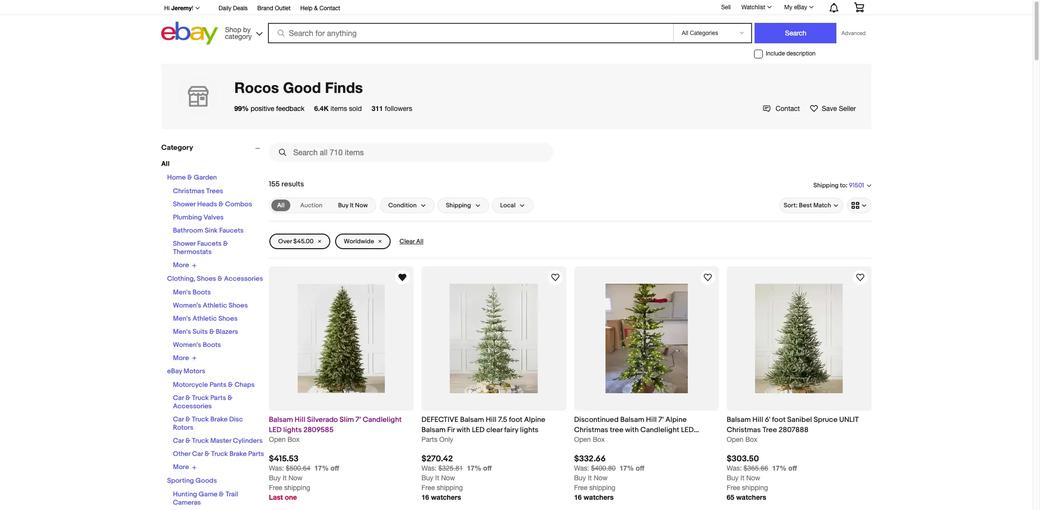 Task type: describe. For each thing, give the bounding box(es) containing it.
led for discontinued
[[681, 426, 694, 435]]

7.5
[[498, 416, 507, 425]]

17% for $332.66
[[620, 465, 634, 473]]

christmas inside discontinued balsam hill 7' alpine christmas tree with candlelight led 2810470
[[574, 426, 608, 435]]

free for $303.50
[[727, 485, 740, 492]]

parts inside 'defective balsam hill 7.5 foot alpine balsam fir with led clear fairy lights parts only'
[[422, 436, 437, 444]]

hunting
[[173, 490, 197, 499]]

buy for $270.42
[[422, 475, 433, 483]]

rocos good finds
[[234, 79, 363, 96]]

unlit
[[839, 416, 859, 425]]

was: for $303.50
[[727, 465, 742, 473]]

only
[[439, 436, 453, 444]]

car down motorcycle on the left
[[173, 394, 184, 402]]

shipping for $303.50
[[742, 485, 768, 492]]

free for $270.42
[[422, 485, 435, 492]]

clothing,
[[167, 275, 195, 283]]

2809585
[[303, 426, 334, 435]]

spruce
[[814, 416, 838, 425]]

buy for $415.53
[[269, 475, 281, 483]]

1 horizontal spatial all
[[277, 202, 285, 210]]

$270.42 was: $325.81 17% off buy it now free shipping 16 watchers
[[422, 455, 492, 502]]

over $45.00 link
[[269, 234, 330, 249]]

led for defective
[[472, 426, 485, 435]]

now for $415.53
[[289, 475, 303, 483]]

followers
[[385, 105, 412, 113]]

blazers
[[216, 328, 238, 336]]

1 women's from the top
[[173, 301, 201, 310]]

watch balsam hill 6'  foot sanibel spruce unlit christmas tree 2807888 image
[[855, 272, 866, 284]]

sell
[[721, 4, 731, 11]]

$45.00
[[293, 238, 314, 246]]

seller
[[839, 105, 856, 113]]

watchers for $270.42
[[431, 494, 461, 502]]

hill inside 'defective balsam hill 7.5 foot alpine balsam fir with led clear fairy lights parts only'
[[486, 416, 497, 425]]

slim
[[340, 416, 354, 425]]

1 vertical spatial faucets
[[197, 240, 222, 248]]

shower heads & combos link
[[173, 200, 252, 209]]

it for $270.42
[[435, 475, 439, 483]]

motorcycle pants & chaps link
[[173, 381, 255, 389]]

& down the rotors
[[185, 437, 190, 445]]

brand outlet link
[[257, 3, 291, 14]]

balsam inside discontinued balsam hill 7' alpine christmas tree with candlelight led 2810470
[[620, 416, 644, 425]]

open inside balsam hill 6'  foot sanibel spruce unlit christmas tree 2807888 open box
[[727, 436, 744, 444]]

all link
[[271, 200, 290, 211]]

$332.66 was: $400.80 17% off buy it now free shipping 16 watchers
[[574, 455, 644, 502]]

one
[[285, 494, 297, 502]]

6'
[[765, 416, 771, 425]]

16 for $270.42
[[422, 494, 429, 502]]

1 men's from the top
[[173, 288, 191, 296]]

7' inside discontinued balsam hill 7' alpine christmas tree with candlelight led 2810470
[[658, 416, 664, 425]]

pants
[[210, 381, 227, 389]]

off for $270.42
[[483, 465, 492, 473]]

items
[[331, 105, 347, 113]]

2 men's from the top
[[173, 315, 191, 323]]

sell link
[[717, 4, 735, 11]]

& down bathroom sink faucets link
[[223, 240, 228, 248]]

watch discontinued balsam hill 7' alpine christmas tree with candlelight led  2810470 image
[[702, 272, 714, 284]]

watch defective balsam hill 7.5 foot alpine balsam fir with led clear fairy lights image
[[549, 272, 561, 284]]

more button for men's boots women's athletic shoes men's athletic shoes men's suits & blazers women's boots
[[173, 354, 197, 362]]

more button for motorcycle pants & chaps car & truck parts & accessories car & truck brake disc rotors car & truck master cylinders other car & truck brake parts
[[173, 463, 197, 472]]

2 shower from the top
[[173, 240, 196, 248]]

last
[[269, 494, 283, 502]]

defective balsam hill 7.5 foot alpine balsam fir with led clear fairy lights link
[[422, 415, 566, 436]]

advanced link
[[837, 23, 871, 43]]

disc
[[229, 416, 243, 424]]

clothing, shoes & accessories link
[[167, 275, 263, 283]]

auction link
[[294, 200, 328, 211]]

deals
[[233, 5, 248, 12]]

sort: best match
[[784, 202, 831, 210]]

17% for $270.42
[[467, 465, 481, 473]]

& up 'women's athletic shoes' link
[[218, 275, 223, 283]]

99%
[[234, 104, 249, 113]]

daily
[[219, 5, 231, 12]]

sporting
[[167, 477, 194, 485]]

Search for anything text field
[[269, 24, 672, 42]]

watchers for $332.66
[[584, 494, 614, 502]]

2810470
[[574, 436, 602, 445]]

1 shower from the top
[[173, 200, 196, 209]]

watchers for $303.50
[[736, 494, 766, 502]]

car right the other
[[192, 450, 203, 458]]

shipping for $270.42
[[437, 485, 463, 492]]

men's suits & blazers link
[[173, 328, 238, 336]]

& inside hunting game & trail cameras
[[219, 490, 224, 499]]

hill inside discontinued balsam hill 7' alpine christmas tree with candlelight led 2810470
[[646, 416, 657, 425]]

& right pants at the bottom
[[228, 381, 233, 389]]

$365.66
[[744, 465, 768, 473]]

defective balsam hill 7.5 foot alpine balsam fir with led clear fairy lights parts only
[[422, 416, 545, 444]]

155 results
[[269, 180, 304, 189]]

it up worldwide
[[350, 202, 354, 210]]

led inside balsam hill silverado slim 7' candlelight led lights 2809585 open box
[[269, 426, 282, 435]]

car down car & truck parts & accessories link
[[173, 416, 184, 424]]

men's boots link
[[173, 288, 211, 296]]

best
[[799, 202, 812, 210]]

match
[[813, 202, 831, 210]]

condition
[[388, 202, 417, 210]]

my
[[784, 4, 792, 11]]

thermostats
[[173, 248, 212, 256]]

hunting game & trail cameras link
[[173, 490, 238, 507]]

other
[[173, 450, 191, 458]]

17% for $303.50
[[772, 465, 787, 473]]

trees
[[206, 187, 223, 195]]

lights inside balsam hill silverado slim 7' candlelight led lights 2809585 open box
[[283, 426, 302, 435]]

main content containing $415.53
[[265, 139, 876, 511]]

off for $415.53
[[331, 465, 339, 473]]

open inside balsam hill silverado slim 7' candlelight led lights 2809585 open box
[[269, 436, 286, 444]]

defective
[[422, 416, 458, 425]]

$303.50 was: $365.66 17% off buy it now free shipping 65 watchers
[[727, 455, 797, 502]]

chaps
[[235, 381, 255, 389]]

category
[[161, 143, 193, 153]]

my ebay
[[784, 4, 807, 11]]

& inside men's boots women's athletic shoes men's athletic shoes men's suits & blazers women's boots
[[209, 328, 214, 336]]

over
[[278, 238, 292, 246]]

your shopping cart image
[[854, 2, 865, 12]]

2807888
[[779, 426, 809, 435]]

discontinued balsam hill 7' alpine christmas tree with candlelight led  2810470 image
[[605, 284, 688, 394]]

by
[[243, 26, 251, 33]]

shipping to : 91501
[[814, 182, 864, 190]]

advanced
[[842, 30, 866, 36]]

include
[[766, 50, 785, 57]]

shop by category banner
[[159, 0, 872, 47]]

none submit inside 'shop by category' banner
[[755, 23, 837, 43]]

daily deals
[[219, 5, 248, 12]]

balsam hill 6'  foot sanibel spruce unlit christmas tree 2807888 link
[[727, 415, 872, 436]]

was: for $270.42
[[422, 465, 437, 473]]

!
[[192, 5, 193, 12]]

1 horizontal spatial contact
[[776, 105, 800, 113]]

0 vertical spatial shoes
[[197, 275, 216, 283]]

jeremy
[[171, 4, 192, 12]]

rocos
[[234, 79, 279, 96]]

plumbing
[[173, 213, 202, 222]]

christmas inside balsam hill 6'  foot sanibel spruce unlit christmas tree 2807888 open box
[[727, 426, 761, 435]]

buy right "auction" at the top
[[338, 202, 349, 210]]

other car & truck brake parts link
[[173, 450, 264, 458]]

candlelight inside discontinued balsam hill 7' alpine christmas tree with candlelight led 2810470
[[640, 426, 679, 435]]

home & garden
[[167, 173, 217, 182]]

buy for $303.50
[[727, 475, 739, 483]]

listing options selector. gallery view selected. image
[[852, 202, 867, 210]]

christmas inside christmas trees shower heads & combos plumbing valves bathroom sink faucets shower faucets & thermostats
[[173, 187, 205, 195]]

was: for $332.66
[[574, 465, 589, 473]]

you are watching this item, click to unwatch image
[[397, 272, 408, 284]]

accessories inside motorcycle pants & chaps car & truck parts & accessories car & truck brake disc rotors car & truck master cylinders other car & truck brake parts
[[173, 402, 212, 411]]

to
[[840, 182, 846, 189]]

shipping for $332.66
[[589, 485, 616, 492]]

with inside discontinued balsam hill 7' alpine christmas tree with candlelight led 2810470
[[625, 426, 639, 435]]

good
[[283, 79, 321, 96]]



Task type: locate. For each thing, give the bounding box(es) containing it.
shipping for shipping to : 91501
[[814, 182, 839, 189]]

more button for christmas trees shower heads & combos plumbing valves bathroom sink faucets shower faucets & thermostats
[[173, 261, 197, 270]]

motors
[[184, 367, 205, 376]]

2 was: from the left
[[422, 465, 437, 473]]

parts down cylinders at the bottom
[[248, 450, 264, 458]]

watchers inside $332.66 was: $400.80 17% off buy it now free shipping 16 watchers
[[584, 494, 614, 502]]

6.4k
[[314, 104, 329, 113]]

athletic
[[203, 301, 227, 310], [193, 315, 217, 323]]

1 7' from the left
[[356, 416, 361, 425]]

2 vertical spatial shoes
[[218, 315, 238, 323]]

open box
[[574, 436, 605, 444]]

0 vertical spatial boots
[[193, 288, 211, 296]]

more button up ebay motors link
[[173, 354, 197, 362]]

3 men's from the top
[[173, 328, 191, 336]]

1 16 from the left
[[422, 494, 429, 502]]

auction
[[300, 202, 323, 210]]

buy up 65
[[727, 475, 739, 483]]

now down $500.64
[[289, 475, 303, 483]]

shipping down $325.81
[[437, 485, 463, 492]]

more up ebay motors link
[[173, 354, 189, 362]]

& right home
[[187, 173, 192, 182]]

2 more from the top
[[173, 354, 189, 362]]

1 vertical spatial more
[[173, 354, 189, 362]]

suits
[[193, 328, 208, 336]]

heads
[[197, 200, 217, 209]]

candlelight right tree
[[640, 426, 679, 435]]

2 horizontal spatial box
[[745, 436, 758, 444]]

open up the $415.53
[[269, 436, 286, 444]]

0 vertical spatial brake
[[210, 416, 228, 424]]

1 was: from the left
[[269, 465, 284, 473]]

0 vertical spatial more button
[[173, 261, 197, 270]]

free up last
[[269, 485, 282, 492]]

1 horizontal spatial alpine
[[666, 416, 687, 425]]

contact inside account "navigation"
[[319, 5, 340, 12]]

1 horizontal spatial shipping
[[814, 182, 839, 189]]

was: inside the '$415.53 was: $500.64 17% off buy it now free shipping last one'
[[269, 465, 284, 473]]

1 17% from the left
[[314, 465, 329, 473]]

now down $365.66
[[746, 475, 760, 483]]

4 off from the left
[[789, 465, 797, 473]]

1 horizontal spatial 7'
[[658, 416, 664, 425]]

1 alpine from the left
[[524, 416, 545, 425]]

all right clear
[[416, 238, 424, 246]]

shipping inside dropdown button
[[446, 202, 471, 210]]

2 free from the left
[[422, 485, 435, 492]]

was: down $270.42
[[422, 465, 437, 473]]

buy for $332.66
[[574, 475, 586, 483]]

tree
[[610, 426, 624, 435]]

All selected text field
[[277, 201, 285, 210]]

was: down the $303.50 on the right
[[727, 465, 742, 473]]

off inside $270.42 was: $325.81 17% off buy it now free shipping 16 watchers
[[483, 465, 492, 473]]

hi jeremy !
[[164, 4, 193, 12]]

off inside the '$415.53 was: $500.64 17% off buy it now free shipping last one'
[[331, 465, 339, 473]]

box up the $303.50 on the right
[[745, 436, 758, 444]]

1 vertical spatial men's
[[173, 315, 191, 323]]

more button down the other
[[173, 463, 197, 472]]

1 horizontal spatial parts
[[248, 450, 264, 458]]

16 inside $270.42 was: $325.81 17% off buy it now free shipping 16 watchers
[[422, 494, 429, 502]]

off right $325.81
[[483, 465, 492, 473]]

candlelight right slim
[[363, 416, 402, 425]]

results
[[282, 180, 304, 189]]

buy inside "$303.50 was: $365.66 17% off buy it now free shipping 65 watchers"
[[727, 475, 739, 483]]

311
[[372, 104, 383, 113]]

0 vertical spatial contact
[[319, 5, 340, 12]]

2 with from the left
[[625, 426, 639, 435]]

off inside "$303.50 was: $365.66 17% off buy it now free shipping 65 watchers"
[[789, 465, 797, 473]]

description
[[787, 50, 816, 57]]

category
[[225, 32, 252, 40]]

2 foot from the left
[[772, 416, 786, 425]]

athletic up men's suits & blazers link
[[193, 315, 217, 323]]

with right tree
[[625, 426, 639, 435]]

None submit
[[755, 23, 837, 43]]

led inside 'defective balsam hill 7.5 foot alpine balsam fir with led clear fairy lights parts only'
[[472, 426, 485, 435]]

2 horizontal spatial watchers
[[736, 494, 766, 502]]

0 horizontal spatial foot
[[509, 416, 523, 425]]

free inside $270.42 was: $325.81 17% off buy it now free shipping 16 watchers
[[422, 485, 435, 492]]

balsam hill 6'  foot sanibel spruce unlit christmas tree 2807888 open box
[[727, 416, 859, 444]]

free up 65
[[727, 485, 740, 492]]

open up the $303.50 on the right
[[727, 436, 744, 444]]

shower up plumbing
[[173, 200, 196, 209]]

2 led from the left
[[472, 426, 485, 435]]

4 17% from the left
[[772, 465, 787, 473]]

2 alpine from the left
[[666, 416, 687, 425]]

boots up 'women's athletic shoes' link
[[193, 288, 211, 296]]

shipping for shipping
[[446, 202, 471, 210]]

now for $332.66
[[594, 475, 608, 483]]

boots
[[193, 288, 211, 296], [203, 341, 221, 349]]

all up home
[[161, 160, 170, 168]]

men's down the clothing,
[[173, 288, 191, 296]]

0 vertical spatial faucets
[[219, 227, 244, 235]]

0 vertical spatial men's
[[173, 288, 191, 296]]

1 horizontal spatial candlelight
[[640, 426, 679, 435]]

2 horizontal spatial all
[[416, 238, 424, 246]]

save
[[822, 105, 837, 113]]

2 vertical spatial all
[[416, 238, 424, 246]]

it inside $270.42 was: $325.81 17% off buy it now free shipping 16 watchers
[[435, 475, 439, 483]]

it inside the '$415.53 was: $500.64 17% off buy it now free shipping last one'
[[283, 475, 287, 483]]

1 watchers from the left
[[431, 494, 461, 502]]

17% right $325.81
[[467, 465, 481, 473]]

local button
[[492, 198, 534, 213]]

lights inside 'defective balsam hill 7.5 foot alpine balsam fir with led clear fairy lights parts only'
[[520, 426, 539, 435]]

more up "sporting"
[[173, 463, 189, 472]]

0 vertical spatial athletic
[[203, 301, 227, 310]]

off right $400.80
[[636, 465, 644, 473]]

3 free from the left
[[574, 485, 588, 492]]

0 horizontal spatial contact
[[319, 5, 340, 12]]

ebay inside account "navigation"
[[794, 4, 807, 11]]

$415.53 was: $500.64 17% off buy it now free shipping last one
[[269, 455, 339, 502]]

bathroom sink faucets link
[[173, 227, 244, 235]]

17% for $415.53
[[314, 465, 329, 473]]

men's athletic shoes link
[[173, 315, 238, 323]]

2 16 from the left
[[574, 494, 582, 502]]

1 horizontal spatial accessories
[[224, 275, 263, 283]]

more for shower faucets & thermostats
[[173, 261, 189, 270]]

now inside $270.42 was: $325.81 17% off buy it now free shipping 16 watchers
[[441, 475, 455, 483]]

0 vertical spatial accessories
[[224, 275, 263, 283]]

shipping inside $332.66 was: $400.80 17% off buy it now free shipping 16 watchers
[[589, 485, 616, 492]]

shipping inside shipping to : 91501
[[814, 182, 839, 189]]

it for $332.66
[[588, 475, 592, 483]]

watchers inside $270.42 was: $325.81 17% off buy it now free shipping 16 watchers
[[431, 494, 461, 502]]

2 horizontal spatial led
[[681, 426, 694, 435]]

box
[[288, 436, 300, 444], [593, 436, 605, 444], [745, 436, 758, 444]]

sanibel
[[787, 416, 812, 425]]

led inside discontinued balsam hill 7' alpine christmas tree with candlelight led 2810470
[[681, 426, 694, 435]]

0 vertical spatial all
[[161, 160, 170, 168]]

1 open from the left
[[269, 436, 286, 444]]

0 horizontal spatial christmas
[[173, 187, 205, 195]]

it down $500.64
[[283, 475, 287, 483]]

$400.80
[[591, 465, 616, 473]]

1 horizontal spatial led
[[472, 426, 485, 435]]

home
[[167, 173, 186, 182]]

$500.64
[[286, 465, 311, 473]]

0 horizontal spatial with
[[457, 426, 470, 435]]

now inside "$303.50 was: $365.66 17% off buy it now free shipping 65 watchers"
[[746, 475, 760, 483]]

shop by category button
[[221, 22, 265, 43]]

16 down $332.66
[[574, 494, 582, 502]]

0 horizontal spatial parts
[[210, 394, 226, 402]]

brake left disc
[[210, 416, 228, 424]]

with right fir
[[457, 426, 470, 435]]

help
[[300, 5, 313, 12]]

condition button
[[380, 198, 435, 213]]

open
[[269, 436, 286, 444], [574, 436, 591, 444], [727, 436, 744, 444]]

16 inside $332.66 was: $400.80 17% off buy it now free shipping 16 watchers
[[574, 494, 582, 502]]

alpine inside 'defective balsam hill 7.5 foot alpine balsam fir with led clear fairy lights parts only'
[[524, 416, 545, 425]]

3 more button from the top
[[173, 463, 197, 472]]

0 vertical spatial ebay
[[794, 4, 807, 11]]

box down discontinued
[[593, 436, 605, 444]]

positive
[[251, 105, 274, 113]]

defective balsam hill 7.5 foot alpine balsam fir with led clear fairy lights image
[[450, 284, 538, 394]]

faucets down bathroom sink faucets link
[[197, 240, 222, 248]]

1 horizontal spatial lights
[[520, 426, 539, 435]]

3 more from the top
[[173, 463, 189, 472]]

4 hill from the left
[[753, 416, 763, 425]]

1 horizontal spatial with
[[625, 426, 639, 435]]

2 vertical spatial men's
[[173, 328, 191, 336]]

was: for $415.53
[[269, 465, 284, 473]]

rocos good finds link
[[234, 79, 363, 96]]

truck down motorcycle on the left
[[192, 394, 209, 402]]

faucets right sink
[[219, 227, 244, 235]]

1 more from the top
[[173, 261, 189, 270]]

shower down bathroom
[[173, 240, 196, 248]]

0 horizontal spatial candlelight
[[363, 416, 402, 425]]

was: inside $332.66 was: $400.80 17% off buy it now free shipping 16 watchers
[[574, 465, 589, 473]]

16 down $270.42
[[422, 494, 429, 502]]

truck down master
[[211, 450, 228, 458]]

4 shipping from the left
[[742, 485, 768, 492]]

2 17% from the left
[[467, 465, 481, 473]]

balsam hill silverado slim 7' candlelight led lights 2809585 image
[[298, 284, 385, 394]]

$270.42
[[422, 455, 453, 465]]

off right $365.66
[[789, 465, 797, 473]]

1 vertical spatial contact
[[776, 105, 800, 113]]

balsam hill silverado slim 7' candlelight led lights 2809585 heading
[[269, 416, 402, 435]]

watchers down $400.80
[[584, 494, 614, 502]]

motorcycle pants & chaps car & truck parts & accessories car & truck brake disc rotors car & truck master cylinders other car & truck brake parts
[[173, 381, 264, 458]]

open up $332.66
[[574, 436, 591, 444]]

fairy
[[504, 426, 518, 435]]

balsam hill 6'  foot sanibel spruce unlit christmas tree 2807888 heading
[[727, 416, 859, 435]]

accessories up 'women's athletic shoes' link
[[224, 275, 263, 283]]

0 horizontal spatial accessories
[[173, 402, 212, 411]]

1 led from the left
[[269, 426, 282, 435]]

clear
[[400, 238, 415, 246]]

0 horizontal spatial 16
[[422, 494, 429, 502]]

discontinued
[[574, 416, 619, 425]]

3 watchers from the left
[[736, 494, 766, 502]]

1 vertical spatial shipping
[[446, 202, 471, 210]]

2 horizontal spatial christmas
[[727, 426, 761, 435]]

& inside account "navigation"
[[314, 5, 318, 12]]

balsam inside balsam hill silverado slim 7' candlelight led lights 2809585 open box
[[269, 416, 293, 425]]

sink
[[205, 227, 218, 235]]

goods
[[196, 477, 217, 485]]

combos
[[225, 200, 252, 209]]

2 horizontal spatial open
[[727, 436, 744, 444]]

foot right 6'
[[772, 416, 786, 425]]

candlelight
[[363, 416, 402, 425], [640, 426, 679, 435]]

defective balsam hill 7.5 foot alpine balsam fir with led clear fairy lights heading
[[422, 416, 545, 435]]

valves
[[203, 213, 224, 222]]

2 women's from the top
[[173, 341, 201, 349]]

1 off from the left
[[331, 465, 339, 473]]

1 vertical spatial shoes
[[229, 301, 248, 310]]

athletic up the men's athletic shoes link
[[203, 301, 227, 310]]

17% inside $270.42 was: $325.81 17% off buy it now free shipping 16 watchers
[[467, 465, 481, 473]]

buy inside the '$415.53 was: $500.64 17% off buy it now free shipping last one'
[[269, 475, 281, 483]]

3 led from the left
[[681, 426, 694, 435]]

2 hill from the left
[[486, 416, 497, 425]]

now
[[355, 202, 368, 210], [289, 475, 303, 483], [441, 475, 455, 483], [594, 475, 608, 483], [746, 475, 760, 483]]

discontinued balsam hill 7' alpine christmas tree with candlelight led 2810470 link
[[574, 415, 719, 445]]

1 horizontal spatial box
[[593, 436, 605, 444]]

7' inside balsam hill silverado slim 7' candlelight led lights 2809585 open box
[[356, 416, 361, 425]]

shipping inside "$303.50 was: $365.66 17% off buy it now free shipping 65 watchers"
[[742, 485, 768, 492]]

1 vertical spatial women's
[[173, 341, 201, 349]]

3 shipping from the left
[[589, 485, 616, 492]]

all down 155 results
[[277, 202, 285, 210]]

truck down car & truck brake disc rotors link
[[192, 437, 209, 445]]

2 watchers from the left
[[584, 494, 614, 502]]

off for $332.66
[[636, 465, 644, 473]]

0 horizontal spatial brake
[[210, 416, 228, 424]]

outlet
[[275, 5, 291, 12]]

& down motorcycle on the left
[[185, 394, 190, 402]]

balsam hill silverado slim 7' candlelight led lights 2809585 open box
[[269, 416, 402, 444]]

0 horizontal spatial 7'
[[356, 416, 361, 425]]

women's down men's boots link
[[173, 301, 201, 310]]

clear all
[[400, 238, 424, 246]]

16 for $332.66
[[574, 494, 582, 502]]

1 vertical spatial candlelight
[[640, 426, 679, 435]]

women's athletic shoes link
[[173, 301, 248, 310]]

4 free from the left
[[727, 485, 740, 492]]

1 vertical spatial boots
[[203, 341, 221, 349]]

now for $303.50
[[746, 475, 760, 483]]

0 horizontal spatial led
[[269, 426, 282, 435]]

free down $270.42
[[422, 485, 435, 492]]

2 vertical spatial parts
[[248, 450, 264, 458]]

2 more button from the top
[[173, 354, 197, 362]]

17% right $400.80
[[620, 465, 634, 473]]

0 vertical spatial women's
[[173, 301, 201, 310]]

shipping button
[[438, 198, 489, 213]]

3 17% from the left
[[620, 465, 634, 473]]

1 free from the left
[[269, 485, 282, 492]]

brand
[[257, 5, 273, 12]]

1 shipping from the left
[[284, 485, 310, 492]]

1 horizontal spatial foot
[[772, 416, 786, 425]]

rocos good finds image
[[177, 75, 220, 118]]

box inside balsam hill 6'  foot sanibel spruce unlit christmas tree 2807888 open box
[[745, 436, 758, 444]]

2 lights from the left
[[520, 426, 539, 435]]

candlelight inside balsam hill silverado slim 7' candlelight led lights 2809585 open box
[[363, 416, 402, 425]]

now down $400.80
[[594, 475, 608, 483]]

hill inside balsam hill silverado slim 7' candlelight led lights 2809585 open box
[[295, 416, 305, 425]]

3 open from the left
[[727, 436, 744, 444]]

it down $325.81
[[435, 475, 439, 483]]

watchers right 65
[[736, 494, 766, 502]]

my ebay link
[[779, 1, 818, 13]]

ebay left motors
[[167, 367, 182, 376]]

car & truck master cylinders link
[[173, 437, 263, 445]]

1 vertical spatial athletic
[[193, 315, 217, 323]]

was: down the $415.53
[[269, 465, 284, 473]]

men's up men's suits & blazers link
[[173, 315, 191, 323]]

1 lights from the left
[[283, 426, 302, 435]]

balsam inside balsam hill 6'  foot sanibel spruce unlit christmas tree 2807888 open box
[[727, 416, 751, 425]]

311 followers
[[372, 104, 412, 113]]

Search all 710 items field
[[269, 143, 553, 162]]

1 vertical spatial ebay
[[167, 367, 182, 376]]

1 vertical spatial accessories
[[173, 402, 212, 411]]

2 7' from the left
[[658, 416, 664, 425]]

0 vertical spatial shower
[[173, 200, 196, 209]]

buy it now
[[338, 202, 368, 210]]

1 horizontal spatial christmas
[[574, 426, 608, 435]]

1 horizontal spatial watchers
[[584, 494, 614, 502]]

None text field
[[422, 465, 463, 473], [574, 465, 616, 473], [422, 465, 463, 473], [574, 465, 616, 473]]

now for $270.42
[[441, 475, 455, 483]]

shipping up one at the bottom left
[[284, 485, 310, 492]]

0 horizontal spatial shipping
[[446, 202, 471, 210]]

shipping for $415.53
[[284, 485, 310, 492]]

balsam hill 6'  foot sanibel spruce unlit christmas tree 2807888 image
[[755, 284, 843, 394]]

buy up last
[[269, 475, 281, 483]]

1 horizontal spatial 16
[[574, 494, 582, 502]]

tree
[[763, 426, 777, 435]]

1 foot from the left
[[509, 416, 523, 425]]

christmas down home & garden
[[173, 187, 205, 195]]

hill inside balsam hill 6'  foot sanibel spruce unlit christmas tree 2807888 open box
[[753, 416, 763, 425]]

free for $415.53
[[269, 485, 282, 492]]

now inside $332.66 was: $400.80 17% off buy it now free shipping 16 watchers
[[594, 475, 608, 483]]

1 box from the left
[[288, 436, 300, 444]]

now inside the '$415.53 was: $500.64 17% off buy it now free shipping last one'
[[289, 475, 303, 483]]

with inside 'defective balsam hill 7.5 foot alpine balsam fir with led clear fairy lights parts only'
[[457, 426, 470, 435]]

account navigation
[[159, 0, 872, 15]]

sporting goods link
[[167, 477, 217, 485]]

contact left save at the right top of the page
[[776, 105, 800, 113]]

1 vertical spatial parts
[[422, 436, 437, 444]]

2 vertical spatial more
[[173, 463, 189, 472]]

help & contact
[[300, 5, 340, 12]]

women's
[[173, 301, 201, 310], [173, 341, 201, 349]]

lights left 2809585
[[283, 426, 302, 435]]

1 more button from the top
[[173, 261, 197, 270]]

0 horizontal spatial alpine
[[524, 416, 545, 425]]

17% inside "$303.50 was: $365.66 17% off buy it now free shipping 65 watchers"
[[772, 465, 787, 473]]

0 horizontal spatial ebay
[[167, 367, 182, 376]]

0 vertical spatial candlelight
[[363, 416, 402, 425]]

2 vertical spatial more button
[[173, 463, 197, 472]]

off right $500.64
[[331, 465, 339, 473]]

3 was: from the left
[[574, 465, 589, 473]]

now up worldwide link
[[355, 202, 368, 210]]

watchlist
[[742, 4, 765, 11]]

lights right fairy
[[520, 426, 539, 435]]

faucets
[[219, 227, 244, 235], [197, 240, 222, 248]]

& right "heads"
[[219, 200, 224, 209]]

free inside $332.66 was: $400.80 17% off buy it now free shipping 16 watchers
[[574, 485, 588, 492]]

boots down men's suits & blazers link
[[203, 341, 221, 349]]

buy inside $270.42 was: $325.81 17% off buy it now free shipping 16 watchers
[[422, 475, 433, 483]]

worldwide link
[[335, 234, 391, 249]]

0 horizontal spatial all
[[161, 160, 170, 168]]

women's down suits
[[173, 341, 201, 349]]

parts left only
[[422, 436, 437, 444]]

watchers inside "$303.50 was: $365.66 17% off buy it now free shipping 65 watchers"
[[736, 494, 766, 502]]

shipping inside $270.42 was: $325.81 17% off buy it now free shipping 16 watchers
[[437, 485, 463, 492]]

brand outlet
[[257, 5, 291, 12]]

None text field
[[269, 465, 311, 473], [727, 465, 768, 473], [269, 465, 311, 473], [727, 465, 768, 473]]

now down $325.81
[[441, 475, 455, 483]]

discontinued balsam hill 7' alpine christmas tree with candlelight led 2810470 heading
[[574, 416, 699, 445]]

0 horizontal spatial box
[[288, 436, 300, 444]]

17% inside the '$415.53 was: $500.64 17% off buy it now free shipping last one'
[[314, 465, 329, 473]]

main content
[[265, 139, 876, 511]]

shipping inside the '$415.53 was: $500.64 17% off buy it now free shipping last one'
[[284, 485, 310, 492]]

1 vertical spatial shower
[[173, 240, 196, 248]]

65
[[727, 494, 734, 502]]

save seller
[[822, 105, 856, 113]]

4 was: from the left
[[727, 465, 742, 473]]

women's boots link
[[173, 341, 221, 349]]

free down $332.66
[[574, 485, 588, 492]]

truck down car & truck parts & accessories link
[[192, 416, 209, 424]]

1 horizontal spatial brake
[[229, 450, 247, 458]]

daily deals link
[[219, 3, 248, 14]]

it down $365.66
[[741, 475, 745, 483]]

3 off from the left
[[636, 465, 644, 473]]

it inside "$303.50 was: $365.66 17% off buy it now free shipping 65 watchers"
[[741, 475, 745, 483]]

box inside balsam hill silverado slim 7' candlelight led lights 2809585 open box
[[288, 436, 300, 444]]

more for women's boots
[[173, 354, 189, 362]]

17% inside $332.66 was: $400.80 17% off buy it now free shipping 16 watchers
[[620, 465, 634, 473]]

alpine inside discontinued balsam hill 7' alpine christmas tree with candlelight led 2810470
[[666, 416, 687, 425]]

foot up fairy
[[509, 416, 523, 425]]

shipping down $400.80
[[589, 485, 616, 492]]

hunting game & trail cameras
[[173, 490, 238, 507]]

christmas up open box
[[574, 426, 608, 435]]

1 horizontal spatial ebay
[[794, 4, 807, 11]]

contact right help
[[319, 5, 340, 12]]

:
[[846, 182, 848, 189]]

sort: best match button
[[779, 198, 843, 213]]

& down car & truck master cylinders "link"
[[205, 450, 210, 458]]

more up the clothing,
[[173, 261, 189, 270]]

brake down cylinders at the bottom
[[229, 450, 247, 458]]

0 vertical spatial parts
[[210, 394, 226, 402]]

2 shipping from the left
[[437, 485, 463, 492]]

more
[[173, 261, 189, 270], [173, 354, 189, 362], [173, 463, 189, 472]]

91501
[[849, 182, 864, 190]]

more for other car & truck brake parts
[[173, 463, 189, 472]]

3 box from the left
[[745, 436, 758, 444]]

was: down $332.66
[[574, 465, 589, 473]]

0 horizontal spatial open
[[269, 436, 286, 444]]

free inside the '$415.53 was: $500.64 17% off buy it now free shipping last one'
[[269, 485, 282, 492]]

balsam hill silverado slim 7' candlelight led lights 2809585 link
[[269, 415, 414, 436]]

off inside $332.66 was: $400.80 17% off buy it now free shipping 16 watchers
[[636, 465, 644, 473]]

off for $303.50
[[789, 465, 797, 473]]

& right help
[[314, 5, 318, 12]]

2 horizontal spatial parts
[[422, 436, 437, 444]]

2 off from the left
[[483, 465, 492, 473]]

was:
[[269, 465, 284, 473], [422, 465, 437, 473], [574, 465, 589, 473], [727, 465, 742, 473]]

accessories down motorcycle on the left
[[173, 402, 212, 411]]

fir
[[447, 426, 455, 435]]

ebay
[[794, 4, 807, 11], [167, 367, 182, 376]]

& down motorcycle pants & chaps 'link'
[[228, 394, 233, 402]]

car up the other
[[173, 437, 184, 445]]

0 vertical spatial shipping
[[814, 182, 839, 189]]

& down car & truck parts & accessories link
[[185, 416, 190, 424]]

it for $415.53
[[283, 475, 287, 483]]

plumbing valves link
[[173, 213, 224, 222]]

truck
[[192, 394, 209, 402], [192, 416, 209, 424], [192, 437, 209, 445], [211, 450, 228, 458]]

buy inside $332.66 was: $400.80 17% off buy it now free shipping 16 watchers
[[574, 475, 586, 483]]

game
[[199, 490, 218, 499]]

& right suits
[[209, 328, 214, 336]]

clear
[[486, 426, 503, 435]]

shower faucets & thermostats link
[[173, 240, 228, 256]]

1 hill from the left
[[295, 416, 305, 425]]

2 open from the left
[[574, 436, 591, 444]]

foot inside balsam hill 6'  foot sanibel spruce unlit christmas tree 2807888 open box
[[772, 416, 786, 425]]

155
[[269, 180, 280, 189]]

0 vertical spatial more
[[173, 261, 189, 270]]

it inside $332.66 was: $400.80 17% off buy it now free shipping 16 watchers
[[588, 475, 592, 483]]

foot inside 'defective balsam hill 7.5 foot alpine balsam fir with led clear fairy lights parts only'
[[509, 416, 523, 425]]

1 vertical spatial all
[[277, 202, 285, 210]]

2 box from the left
[[593, 436, 605, 444]]

was: inside $270.42 was: $325.81 17% off buy it now free shipping 16 watchers
[[422, 465, 437, 473]]

& left 'trail'
[[219, 490, 224, 499]]

free for $332.66
[[574, 485, 588, 492]]

it for $303.50
[[741, 475, 745, 483]]

0 horizontal spatial lights
[[283, 426, 302, 435]]

christmas left tree
[[727, 426, 761, 435]]

1 horizontal spatial open
[[574, 436, 591, 444]]

3 hill from the left
[[646, 416, 657, 425]]

1 with from the left
[[457, 426, 470, 435]]

1 vertical spatial more button
[[173, 354, 197, 362]]

was: inside "$303.50 was: $365.66 17% off buy it now free shipping 65 watchers"
[[727, 465, 742, 473]]

sporting goods
[[167, 477, 217, 485]]

parts
[[210, 394, 226, 402], [422, 436, 437, 444], [248, 450, 264, 458]]

parts down pants at the bottom
[[210, 394, 226, 402]]

it down $400.80
[[588, 475, 592, 483]]

17% right $365.66
[[772, 465, 787, 473]]

1 vertical spatial brake
[[229, 450, 247, 458]]

0 horizontal spatial watchers
[[431, 494, 461, 502]]

&
[[314, 5, 318, 12], [187, 173, 192, 182], [219, 200, 224, 209], [223, 240, 228, 248], [218, 275, 223, 283], [209, 328, 214, 336], [228, 381, 233, 389], [185, 394, 190, 402], [228, 394, 233, 402], [185, 416, 190, 424], [185, 437, 190, 445], [205, 450, 210, 458], [219, 490, 224, 499]]

free inside "$303.50 was: $365.66 17% off buy it now free shipping 65 watchers"
[[727, 485, 740, 492]]



Task type: vqa. For each thing, say whether or not it's contained in the screenshot.


